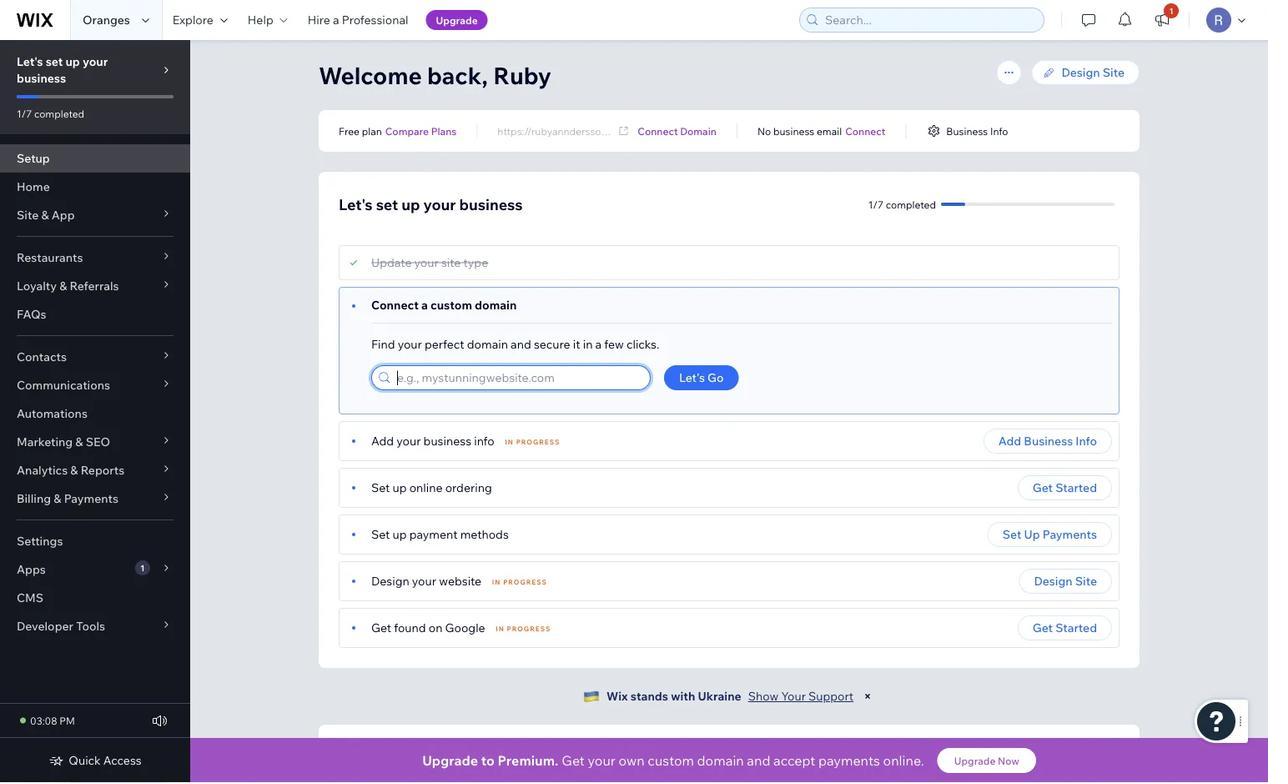 Task type: describe. For each thing, give the bounding box(es) containing it.
domain for perfect
[[467, 337, 508, 352]]

in for get found on google
[[496, 625, 505, 633]]

than
[[519, 740, 555, 761]]

developer tools
[[17, 619, 105, 634]]

completed inside sidebar element
[[34, 107, 84, 120]]

contacts button
[[0, 343, 190, 371]]

few
[[604, 337, 624, 352]]

explore
[[173, 13, 213, 27]]

reports
[[81, 463, 124, 478]]

connect domain link
[[638, 123, 717, 139]]

design site button
[[1019, 569, 1112, 594]]

0 vertical spatial custom
[[431, 298, 472, 312]]

professional
[[342, 13, 408, 27]]

go
[[708, 370, 724, 385]]

accept
[[774, 753, 815, 769]]

google
[[445, 621, 485, 635]]

no
[[758, 125, 771, 137]]

ruby
[[493, 60, 551, 90]]

free plan compare plans
[[339, 125, 457, 137]]

loyalty & referrals
[[17, 279, 119, 293]]

in for add your business info
[[505, 438, 514, 446]]

restaurants button
[[0, 244, 190, 272]]

your left site
[[414, 255, 439, 270]]

ukraine
[[698, 689, 741, 704]]

set up online ordering
[[371, 481, 492, 495]]

home
[[17, 179, 50, 194]]

progress for google
[[507, 625, 551, 633]]

e.g., mystunningwebsite.com field
[[392, 366, 645, 390]]

2 get started button from the top
[[1018, 616, 1112, 641]]

1 vertical spatial custom
[[648, 753, 694, 769]]

design site link
[[1032, 60, 1140, 85]]

1 get started button from the top
[[1018, 476, 1112, 501]]

you've got much more than a website
[[339, 740, 635, 761]]

settings link
[[0, 527, 190, 556]]

help
[[248, 13, 273, 27]]

site & app
[[17, 208, 75, 222]]

business up type
[[459, 195, 523, 214]]

& for marketing
[[75, 435, 83, 449]]

compare
[[385, 125, 429, 137]]

welcome
[[319, 60, 422, 90]]

started for first get started button
[[1056, 481, 1097, 495]]

quick
[[69, 753, 101, 768]]

site inside dropdown button
[[17, 208, 39, 222]]

it
[[573, 337, 580, 352]]

info
[[474, 434, 495, 448]]

business info
[[946, 125, 1008, 137]]

your inside let's set up your business
[[83, 54, 108, 69]]

find
[[371, 337, 395, 352]]

hire
[[308, 13, 330, 27]]

your
[[781, 689, 806, 704]]

email
[[817, 125, 842, 137]]

upgrade for upgrade now
[[954, 755, 996, 767]]

set for set up payments
[[1003, 527, 1022, 542]]

quick access
[[69, 753, 142, 768]]

faqs
[[17, 307, 46, 322]]

design your website
[[371, 574, 482, 589]]

a right than
[[559, 740, 569, 761]]

your up online
[[397, 434, 421, 448]]

analytics & reports
[[17, 463, 124, 478]]

contacts
[[17, 350, 67, 364]]

0 horizontal spatial website
[[439, 574, 482, 589]]

2 vertical spatial domain
[[697, 753, 744, 769]]

marketing & seo
[[17, 435, 110, 449]]

1 vertical spatial progress
[[503, 578, 547, 587]]

1 vertical spatial in progress
[[492, 578, 547, 587]]

business inside sidebar element
[[17, 71, 66, 86]]

add for add business info
[[999, 434, 1021, 448]]

communications button
[[0, 371, 190, 400]]

billing & payments button
[[0, 485, 190, 513]]

2 horizontal spatial connect
[[845, 125, 886, 137]]

access
[[103, 753, 142, 768]]

developer tools button
[[0, 612, 190, 641]]

https://rubyanndersson.wixsite.com/oranges
[[498, 125, 705, 137]]

quick access button
[[49, 753, 142, 768]]

compare plans link
[[385, 123, 457, 139]]

cms
[[17, 591, 44, 605]]

site inside button
[[1075, 574, 1097, 589]]

analytics
[[17, 463, 68, 478]]

settings
[[17, 534, 63, 549]]

1 vertical spatial set
[[376, 195, 398, 214]]

automations
[[17, 406, 88, 421]]

upgrade for upgrade
[[436, 14, 478, 26]]

set up payment methods
[[371, 527, 509, 542]]

1 inside button
[[1169, 5, 1174, 16]]

help button
[[238, 0, 298, 40]]

got
[[395, 740, 423, 761]]

oranges
[[83, 13, 130, 27]]

restaurants
[[17, 250, 83, 265]]

marketing
[[17, 435, 73, 449]]

in progress for google
[[496, 625, 551, 633]]

wix stands with ukraine show your support
[[607, 689, 854, 704]]

welcome back, ruby
[[319, 60, 551, 90]]

domain for custom
[[475, 298, 517, 312]]

faqs link
[[0, 300, 190, 329]]

1 inside sidebar element
[[140, 563, 145, 573]]

communications
[[17, 378, 110, 393]]

seo
[[86, 435, 110, 449]]

now
[[998, 755, 1019, 767]]

1 horizontal spatial website
[[572, 740, 635, 761]]

1 vertical spatial completed
[[886, 198, 936, 211]]

you've
[[339, 740, 391, 761]]

1 horizontal spatial let's
[[339, 195, 373, 214]]

plan
[[362, 125, 382, 137]]

sidebar element
[[0, 40, 190, 783]]

let's go button
[[664, 365, 739, 390]]

get down design site button
[[1033, 621, 1053, 635]]

set up payments button
[[988, 522, 1112, 547]]

add for add your business info
[[371, 434, 394, 448]]

03:08 pm
[[30, 715, 75, 727]]

a inside hire a professional "link"
[[333, 13, 339, 27]]

0 horizontal spatial and
[[511, 337, 531, 352]]

apps
[[17, 562, 46, 577]]

tools
[[76, 619, 105, 634]]

1 vertical spatial 1/7
[[868, 198, 884, 211]]

on
[[429, 621, 443, 635]]

design inside button
[[1034, 574, 1073, 589]]

payment
[[409, 527, 458, 542]]

find your perfect domain and secure it in a few clicks.
[[371, 337, 659, 352]]

clicks.
[[627, 337, 659, 352]]



Task type: vqa. For each thing, say whether or not it's contained in the screenshot.
second The File from the right
no



Task type: locate. For each thing, give the bounding box(es) containing it.
your right the find
[[398, 337, 422, 352]]

0 vertical spatial and
[[511, 337, 531, 352]]

get
[[1033, 481, 1053, 495], [371, 621, 391, 635], [1033, 621, 1053, 635], [562, 753, 585, 769]]

connect a custom domain
[[371, 298, 517, 312]]

business inside button
[[946, 125, 988, 137]]

0 horizontal spatial let's
[[17, 54, 43, 69]]

set for set up payment methods
[[371, 527, 390, 542]]

marketing & seo button
[[0, 428, 190, 456]]

1 vertical spatial info
[[1076, 434, 1097, 448]]

0 vertical spatial in
[[505, 438, 514, 446]]

1 vertical spatial and
[[747, 753, 771, 769]]

plans
[[431, 125, 457, 137]]

1/7 completed inside sidebar element
[[17, 107, 84, 120]]

1 vertical spatial website
[[572, 740, 635, 761]]

1/7 up setup
[[17, 107, 32, 120]]

design site inside button
[[1034, 574, 1097, 589]]

0 vertical spatial site
[[1103, 65, 1125, 80]]

payments for set up payments
[[1043, 527, 1097, 542]]

home link
[[0, 173, 190, 201]]

2 vertical spatial in
[[496, 625, 505, 633]]

started for first get started button from the bottom of the page
[[1056, 621, 1097, 635]]

get started
[[1033, 481, 1097, 495], [1033, 621, 1097, 635]]

upgrade left now
[[954, 755, 996, 767]]

1 horizontal spatial set
[[376, 195, 398, 214]]

show your support button
[[748, 689, 854, 704]]

your up update your site type
[[423, 195, 456, 214]]

custom up perfect
[[431, 298, 472, 312]]

set left payment
[[371, 527, 390, 542]]

business info button
[[926, 123, 1008, 139]]

upgrade for upgrade to premium. get your own custom domain and accept payments online.
[[422, 753, 478, 769]]

progress down methods
[[503, 578, 547, 587]]

1 horizontal spatial connect
[[638, 125, 678, 137]]

0 horizontal spatial 1/7
[[17, 107, 32, 120]]

your left own
[[588, 753, 616, 769]]

& right loyalty
[[59, 279, 67, 293]]

a
[[333, 13, 339, 27], [421, 298, 428, 312], [595, 337, 602, 352], [559, 740, 569, 761]]

& left app
[[41, 208, 49, 222]]

1 vertical spatial let's
[[339, 195, 373, 214]]

upgrade inside button
[[436, 14, 478, 26]]

set left up
[[1003, 527, 1022, 542]]

up
[[1024, 527, 1040, 542]]

1 button
[[1144, 0, 1181, 40]]

hire a professional
[[308, 13, 408, 27]]

connect link
[[845, 123, 886, 139]]

0 vertical spatial progress
[[516, 438, 560, 446]]

add business info button
[[984, 429, 1112, 454]]

website up google
[[439, 574, 482, 589]]

0 horizontal spatial 1
[[140, 563, 145, 573]]

upgrade up back,
[[436, 14, 478, 26]]

in progress for info
[[505, 438, 560, 446]]

progress right info
[[516, 438, 560, 446]]

started
[[1056, 481, 1097, 495], [1056, 621, 1097, 635]]

billing
[[17, 491, 51, 506]]

& for site
[[41, 208, 49, 222]]

0 horizontal spatial set
[[46, 54, 63, 69]]

https://rubyanndersson.wixsite.com/oranges link
[[498, 123, 705, 141]]

set inside sidebar element
[[46, 54, 63, 69]]

1/7
[[17, 107, 32, 120], [868, 198, 884, 211]]

& inside dropdown button
[[70, 463, 78, 478]]

your up "get found on google"
[[412, 574, 436, 589]]

0 horizontal spatial business
[[946, 125, 988, 137]]

upgrade to premium. get your own custom domain and accept payments online.
[[422, 753, 924, 769]]

loyalty & referrals button
[[0, 272, 190, 300]]

1 horizontal spatial 1/7
[[868, 198, 884, 211]]

1 horizontal spatial info
[[1076, 434, 1097, 448]]

& left seo in the left of the page
[[75, 435, 83, 449]]

your
[[83, 54, 108, 69], [423, 195, 456, 214], [414, 255, 439, 270], [398, 337, 422, 352], [397, 434, 421, 448], [412, 574, 436, 589], [588, 753, 616, 769]]

let's set up your business inside sidebar element
[[17, 54, 108, 86]]

0 vertical spatial business
[[946, 125, 988, 137]]

a down update your site type
[[421, 298, 428, 312]]

in right info
[[505, 438, 514, 446]]

0 vertical spatial set
[[46, 54, 63, 69]]

a right hire
[[333, 13, 339, 27]]

0 horizontal spatial connect
[[371, 298, 419, 312]]

0 horizontal spatial completed
[[34, 107, 84, 120]]

type
[[463, 255, 488, 270]]

in down methods
[[492, 578, 501, 587]]

0 horizontal spatial let's set up your business
[[17, 54, 108, 86]]

1 horizontal spatial and
[[747, 753, 771, 769]]

1 vertical spatial get started
[[1033, 621, 1097, 635]]

completed
[[34, 107, 84, 120], [886, 198, 936, 211]]

0 horizontal spatial info
[[990, 125, 1008, 137]]

1 vertical spatial 1/7 completed
[[868, 198, 936, 211]]

0 vertical spatial let's set up your business
[[17, 54, 108, 86]]

upgrade left to
[[422, 753, 478, 769]]

0 horizontal spatial payments
[[64, 491, 118, 506]]

more
[[474, 740, 516, 761]]

get started down design site button
[[1033, 621, 1097, 635]]

payments for billing & payments
[[64, 491, 118, 506]]

1 get started from the top
[[1033, 481, 1097, 495]]

connect up the find
[[371, 298, 419, 312]]

custom
[[431, 298, 472, 312], [648, 753, 694, 769]]

billing & payments
[[17, 491, 118, 506]]

in
[[583, 337, 593, 352]]

connect left domain
[[638, 125, 678, 137]]

let's set up your business down oranges
[[17, 54, 108, 86]]

1 vertical spatial payments
[[1043, 527, 1097, 542]]

& left reports
[[70, 463, 78, 478]]

2 started from the top
[[1056, 621, 1097, 635]]

1 vertical spatial started
[[1056, 621, 1097, 635]]

upgrade button
[[426, 10, 488, 30]]

payments inside dropdown button
[[64, 491, 118, 506]]

pm
[[59, 715, 75, 727]]

connect right the email
[[845, 125, 886, 137]]

custom right own
[[648, 753, 694, 769]]

premium.
[[498, 753, 558, 769]]

started up set up payments
[[1056, 481, 1097, 495]]

upgrade now
[[954, 755, 1019, 767]]

get started button down design site button
[[1018, 616, 1112, 641]]

let's go
[[679, 370, 724, 385]]

up
[[65, 54, 80, 69], [402, 195, 420, 214], [393, 481, 407, 495], [393, 527, 407, 542]]

payments inside button
[[1043, 527, 1097, 542]]

0 vertical spatial domain
[[475, 298, 517, 312]]

domain
[[680, 125, 717, 137]]

0 vertical spatial 1
[[1169, 5, 1174, 16]]

in progress right google
[[496, 625, 551, 633]]

methods
[[460, 527, 509, 542]]

set inside set up payments button
[[1003, 527, 1022, 542]]

0 horizontal spatial add
[[371, 434, 394, 448]]

site
[[441, 255, 461, 270]]

add inside button
[[999, 434, 1021, 448]]

1/7 inside sidebar element
[[17, 107, 32, 120]]

update
[[371, 255, 412, 270]]

1 horizontal spatial completed
[[886, 198, 936, 211]]

domain right perfect
[[467, 337, 508, 352]]

design site
[[1062, 65, 1125, 80], [1034, 574, 1097, 589]]

2 add from the left
[[999, 434, 1021, 448]]

& for loyalty
[[59, 279, 67, 293]]

get down add business info button
[[1033, 481, 1053, 495]]

domain up find your perfect domain and secure it in a few clicks.
[[475, 298, 517, 312]]

connect
[[638, 125, 678, 137], [845, 125, 886, 137], [371, 298, 419, 312]]

1 horizontal spatial payments
[[1043, 527, 1097, 542]]

payments down analytics & reports dropdown button
[[64, 491, 118, 506]]

website down wix
[[572, 740, 635, 761]]

progress
[[516, 438, 560, 446], [503, 578, 547, 587], [507, 625, 551, 633]]

with
[[671, 689, 695, 704]]

1 vertical spatial site
[[17, 208, 39, 222]]

automations link
[[0, 400, 190, 428]]

your down oranges
[[83, 54, 108, 69]]

1 vertical spatial domain
[[467, 337, 508, 352]]

0 vertical spatial started
[[1056, 481, 1097, 495]]

let's set up your business up update your site type
[[339, 195, 523, 214]]

and left accept
[[747, 753, 771, 769]]

1 horizontal spatial let's set up your business
[[339, 195, 523, 214]]

1 horizontal spatial add
[[999, 434, 1021, 448]]

0 horizontal spatial 1/7 completed
[[17, 107, 84, 120]]

let's inside let's set up your business
[[17, 54, 43, 69]]

2 vertical spatial in progress
[[496, 625, 551, 633]]

free
[[339, 125, 360, 137]]

business left info
[[424, 434, 471, 448]]

upgrade inside 'button'
[[954, 755, 996, 767]]

2 vertical spatial let's
[[679, 370, 705, 385]]

1 vertical spatial in
[[492, 578, 501, 587]]

0 vertical spatial let's
[[17, 54, 43, 69]]

0 vertical spatial design site
[[1062, 65, 1125, 80]]

and left the secure on the top of the page
[[511, 337, 531, 352]]

business right no
[[773, 125, 815, 137]]

let's inside button
[[679, 370, 705, 385]]

info inside add business info button
[[1076, 434, 1097, 448]]

1
[[1169, 5, 1174, 16], [140, 563, 145, 573]]

1 horizontal spatial site
[[1075, 574, 1097, 589]]

show
[[748, 689, 779, 704]]

payments
[[64, 491, 118, 506], [1043, 527, 1097, 542]]

0 vertical spatial 1/7 completed
[[17, 107, 84, 120]]

business inside button
[[1024, 434, 1073, 448]]

update your site type
[[371, 255, 488, 270]]

& right billing
[[54, 491, 61, 506]]

1 add from the left
[[371, 434, 394, 448]]

2 vertical spatial progress
[[507, 625, 551, 633]]

2 horizontal spatial let's
[[679, 370, 705, 385]]

& for billing
[[54, 491, 61, 506]]

progress right google
[[507, 625, 551, 633]]

stands
[[631, 689, 668, 704]]

1 vertical spatial business
[[1024, 434, 1073, 448]]

loyalty
[[17, 279, 57, 293]]

0 horizontal spatial site
[[17, 208, 39, 222]]

0 vertical spatial get started button
[[1018, 476, 1112, 501]]

up inside sidebar element
[[65, 54, 80, 69]]

payments right up
[[1043, 527, 1097, 542]]

1/7 completed down connect link
[[868, 198, 936, 211]]

get started button up set up payments
[[1018, 476, 1112, 501]]

wix
[[607, 689, 628, 704]]

secure
[[534, 337, 570, 352]]

started down design site button
[[1056, 621, 1097, 635]]

1 vertical spatial design site
[[1034, 574, 1097, 589]]

1 vertical spatial let's set up your business
[[339, 195, 523, 214]]

connect for connect domain
[[638, 125, 678, 137]]

0 vertical spatial 1/7
[[17, 107, 32, 120]]

business
[[946, 125, 988, 137], [1024, 434, 1073, 448]]

ordering
[[445, 481, 492, 495]]

0 vertical spatial payments
[[64, 491, 118, 506]]

domain down ukraine in the bottom of the page
[[697, 753, 744, 769]]

back,
[[427, 60, 488, 90]]

1 horizontal spatial business
[[1024, 434, 1073, 448]]

1 started from the top
[[1056, 481, 1097, 495]]

setup
[[17, 151, 50, 166]]

add your business info
[[371, 434, 495, 448]]

site
[[1103, 65, 1125, 80], [17, 208, 39, 222], [1075, 574, 1097, 589]]

domain
[[475, 298, 517, 312], [467, 337, 508, 352], [697, 753, 744, 769]]

0 vertical spatial in progress
[[505, 438, 560, 446]]

a right in
[[595, 337, 602, 352]]

business up setup
[[17, 71, 66, 86]]

& for analytics
[[70, 463, 78, 478]]

connect for connect a custom domain
[[371, 298, 419, 312]]

no business email connect
[[758, 125, 886, 137]]

03:08
[[30, 715, 57, 727]]

get started up set up payments
[[1033, 481, 1097, 495]]

0 vertical spatial completed
[[34, 107, 84, 120]]

2 get started from the top
[[1033, 621, 1097, 635]]

1/7 completed
[[17, 107, 84, 120], [868, 198, 936, 211]]

online
[[409, 481, 443, 495]]

progress for info
[[516, 438, 560, 446]]

in progress down methods
[[492, 578, 547, 587]]

1/7 completed up setup
[[17, 107, 84, 120]]

&
[[41, 208, 49, 222], [59, 279, 67, 293], [75, 435, 83, 449], [70, 463, 78, 478], [54, 491, 61, 506]]

& inside popup button
[[59, 279, 67, 293]]

in for design your website
[[492, 578, 501, 587]]

1/7 down connect link
[[868, 198, 884, 211]]

1 horizontal spatial custom
[[648, 753, 694, 769]]

Search... field
[[820, 8, 1039, 32]]

0 vertical spatial get started
[[1033, 481, 1097, 495]]

1 vertical spatial 1
[[140, 563, 145, 573]]

get left found
[[371, 621, 391, 635]]

perfect
[[425, 337, 464, 352]]

2 horizontal spatial site
[[1103, 65, 1125, 80]]

set left online
[[371, 481, 390, 495]]

2 vertical spatial site
[[1075, 574, 1097, 589]]

analytics & reports button
[[0, 456, 190, 485]]

found
[[394, 621, 426, 635]]

1 horizontal spatial 1/7 completed
[[868, 198, 936, 211]]

in progress right info
[[505, 438, 560, 446]]

0 vertical spatial website
[[439, 574, 482, 589]]

set for set up online ordering
[[371, 481, 390, 495]]

in right google
[[496, 625, 505, 633]]

0 horizontal spatial custom
[[431, 298, 472, 312]]

1 vertical spatial get started button
[[1018, 616, 1112, 641]]

get right than
[[562, 753, 585, 769]]

get found on google
[[371, 621, 485, 635]]

info inside business info button
[[990, 125, 1008, 137]]

1 horizontal spatial 1
[[1169, 5, 1174, 16]]

0 vertical spatial info
[[990, 125, 1008, 137]]



